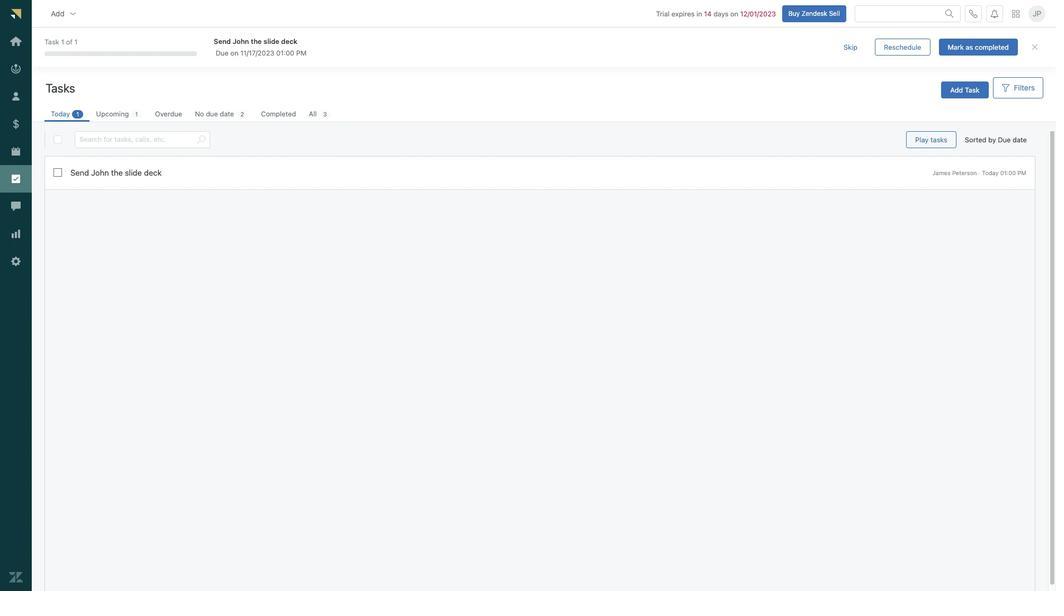 Task type: describe. For each thing, give the bounding box(es) containing it.
add button
[[42, 3, 86, 24]]

0 vertical spatial today
[[51, 110, 70, 118]]

bell image
[[991, 9, 999, 18]]

reschedule
[[884, 43, 922, 51]]

no due date
[[195, 110, 234, 118]]

completed
[[261, 110, 296, 118]]

no
[[195, 110, 204, 118]]

mark as completed button
[[939, 39, 1018, 56]]

slide for send john the slide deck due on 11/17/2023 01:00 pm
[[264, 37, 279, 45]]

search image
[[197, 136, 206, 144]]

play tasks
[[916, 135, 948, 144]]

send john the slide deck due on 11/17/2023 01:00 pm
[[214, 37, 307, 57]]

deck for send john the slide deck
[[144, 168, 162, 178]]

john for send john the slide deck due on 11/17/2023 01:00 pm
[[233, 37, 249, 45]]

11/17/2023
[[240, 49, 274, 57]]

·
[[979, 169, 981, 176]]

zendesk products image
[[1012, 10, 1020, 17]]

expires
[[672, 9, 695, 18]]

trial expires in 14 days on 12/01/2023
[[656, 9, 776, 18]]

sell
[[829, 9, 840, 17]]

the for send john the slide deck due on 11/17/2023 01:00 pm
[[251, 37, 262, 45]]

filters button
[[993, 77, 1044, 99]]

task inside button
[[965, 86, 980, 94]]

1 right of
[[74, 38, 78, 46]]

Search for tasks, calls, etc. field
[[79, 132, 193, 148]]

search image
[[946, 9, 954, 18]]

send john the slide deck
[[70, 168, 162, 178]]

1 vertical spatial due
[[998, 135, 1011, 144]]

slide for send john the slide deck
[[125, 168, 142, 178]]

send for send john the slide deck due on 11/17/2023 01:00 pm
[[214, 37, 231, 45]]

buy zendesk sell button
[[782, 5, 847, 22]]

1 vertical spatial pm
[[1018, 169, 1027, 176]]

overdue
[[155, 110, 182, 118]]

task 1 of 1
[[45, 38, 78, 46]]

tasks
[[931, 135, 948, 144]]

deck for send john the slide deck due on 11/17/2023 01:00 pm
[[281, 37, 298, 45]]

1 horizontal spatial 01:00
[[1001, 169, 1016, 176]]

add task
[[951, 86, 980, 94]]

skip
[[844, 43, 858, 51]]

days
[[714, 9, 729, 18]]

play
[[916, 135, 929, 144]]

james
[[933, 169, 951, 176]]

sorted by due date
[[965, 135, 1027, 144]]

2
[[241, 111, 244, 118]]

of
[[66, 38, 73, 46]]

1 left of
[[61, 38, 64, 46]]

send john the slide deck link
[[214, 36, 816, 46]]

john for send john the slide deck
[[91, 168, 109, 178]]

tasks
[[46, 81, 75, 95]]



Task type: locate. For each thing, give the bounding box(es) containing it.
on left 11/17/2023
[[230, 49, 239, 57]]

1 vertical spatial add
[[951, 86, 963, 94]]

completed
[[975, 43, 1009, 51]]

0 horizontal spatial due
[[216, 49, 229, 57]]

0 horizontal spatial send
[[70, 168, 89, 178]]

0 vertical spatial due
[[216, 49, 229, 57]]

slide
[[264, 37, 279, 45], [125, 168, 142, 178]]

all
[[309, 110, 317, 118]]

by
[[989, 135, 996, 144]]

0 vertical spatial on
[[731, 9, 739, 18]]

add left chevron down icon
[[51, 9, 65, 18]]

1 vertical spatial 01:00
[[1001, 169, 1016, 176]]

in
[[697, 9, 702, 18]]

0 horizontal spatial today
[[51, 110, 70, 118]]

calls image
[[970, 9, 978, 18]]

1 vertical spatial the
[[111, 168, 123, 178]]

upcoming
[[96, 110, 129, 118]]

the inside send john the slide deck due on 11/17/2023 01:00 pm
[[251, 37, 262, 45]]

buy
[[789, 9, 800, 17]]

the up 11/17/2023
[[251, 37, 262, 45]]

1 vertical spatial date
[[1013, 135, 1027, 144]]

due inside send john the slide deck due on 11/17/2023 01:00 pm
[[216, 49, 229, 57]]

1 vertical spatial john
[[91, 168, 109, 178]]

1 horizontal spatial send
[[214, 37, 231, 45]]

1 vertical spatial slide
[[125, 168, 142, 178]]

skip button
[[835, 39, 867, 56]]

0 horizontal spatial the
[[111, 168, 123, 178]]

1 horizontal spatial slide
[[264, 37, 279, 45]]

01:00
[[276, 49, 294, 57], [1001, 169, 1016, 176]]

zendesk
[[802, 9, 828, 17]]

1 horizontal spatial add
[[951, 86, 963, 94]]

1 vertical spatial task
[[965, 86, 980, 94]]

slide inside send john the slide deck due on 11/17/2023 01:00 pm
[[264, 37, 279, 45]]

1 horizontal spatial john
[[233, 37, 249, 45]]

on inside send john the slide deck due on 11/17/2023 01:00 pm
[[230, 49, 239, 57]]

trial
[[656, 9, 670, 18]]

3
[[323, 111, 327, 118]]

0 vertical spatial john
[[233, 37, 249, 45]]

pm inside send john the slide deck due on 11/17/2023 01:00 pm
[[296, 49, 307, 57]]

0 horizontal spatial 01:00
[[276, 49, 294, 57]]

pm right 11/17/2023
[[296, 49, 307, 57]]

0 vertical spatial 01:00
[[276, 49, 294, 57]]

cancel image
[[1031, 43, 1039, 51]]

play tasks button
[[907, 131, 957, 148]]

sorted
[[965, 135, 987, 144]]

0 horizontal spatial pm
[[296, 49, 307, 57]]

0 vertical spatial add
[[51, 9, 65, 18]]

task down as
[[965, 86, 980, 94]]

0 vertical spatial deck
[[281, 37, 298, 45]]

today down tasks
[[51, 110, 70, 118]]

date
[[220, 110, 234, 118], [1013, 135, 1027, 144]]

mark as completed
[[948, 43, 1009, 51]]

john right check box image
[[91, 168, 109, 178]]

on right days
[[731, 9, 739, 18]]

01:00 right 11/17/2023
[[276, 49, 294, 57]]

james peterson · today 01:00 pm
[[933, 169, 1027, 176]]

0 vertical spatial task
[[45, 38, 59, 46]]

14
[[704, 9, 712, 18]]

jp button
[[1029, 5, 1046, 22]]

01:00 inside send john the slide deck due on 11/17/2023 01:00 pm
[[276, 49, 294, 57]]

1
[[61, 38, 64, 46], [74, 38, 78, 46], [76, 111, 79, 118], [135, 111, 138, 118]]

mark
[[948, 43, 964, 51]]

today right ·
[[982, 169, 999, 176]]

0 vertical spatial the
[[251, 37, 262, 45]]

reschedule button
[[875, 39, 931, 56]]

slide down search for tasks, calls, etc. field
[[125, 168, 142, 178]]

due left 11/17/2023
[[216, 49, 229, 57]]

task left of
[[45, 38, 59, 46]]

1 horizontal spatial pm
[[1018, 169, 1027, 176]]

today
[[51, 110, 70, 118], [982, 169, 999, 176]]

due right by
[[998, 135, 1011, 144]]

pm
[[296, 49, 307, 57], [1018, 169, 1027, 176]]

john
[[233, 37, 249, 45], [91, 168, 109, 178]]

0 vertical spatial date
[[220, 110, 234, 118]]

1 vertical spatial on
[[230, 49, 239, 57]]

1 vertical spatial today
[[982, 169, 999, 176]]

1 vertical spatial send
[[70, 168, 89, 178]]

check box image
[[54, 169, 62, 177]]

add inside button
[[951, 86, 963, 94]]

0 vertical spatial slide
[[264, 37, 279, 45]]

0 horizontal spatial john
[[91, 168, 109, 178]]

deck
[[281, 37, 298, 45], [144, 168, 162, 178]]

add for add task
[[951, 86, 963, 94]]

0 horizontal spatial date
[[220, 110, 234, 118]]

pm down sorted by due date
[[1018, 169, 1027, 176]]

0 horizontal spatial slide
[[125, 168, 142, 178]]

due
[[206, 110, 218, 118]]

0 horizontal spatial task
[[45, 38, 59, 46]]

1 horizontal spatial the
[[251, 37, 262, 45]]

1 horizontal spatial due
[[998, 135, 1011, 144]]

1 horizontal spatial date
[[1013, 135, 1027, 144]]

chevron down image
[[69, 9, 77, 18]]

add for add
[[51, 9, 65, 18]]

0 horizontal spatial on
[[230, 49, 239, 57]]

send for send john the slide deck
[[70, 168, 89, 178]]

1 vertical spatial deck
[[144, 168, 162, 178]]

the down search for tasks, calls, etc. field
[[111, 168, 123, 178]]

1 horizontal spatial task
[[965, 86, 980, 94]]

send inside send john the slide deck due on 11/17/2023 01:00 pm
[[214, 37, 231, 45]]

1 right upcoming
[[135, 111, 138, 118]]

the
[[251, 37, 262, 45], [111, 168, 123, 178]]

1 horizontal spatial deck
[[281, 37, 298, 45]]

john up 11/17/2023
[[233, 37, 249, 45]]

due
[[216, 49, 229, 57], [998, 135, 1011, 144]]

0 horizontal spatial add
[[51, 9, 65, 18]]

1 horizontal spatial today
[[982, 169, 999, 176]]

add
[[51, 9, 65, 18], [951, 86, 963, 94]]

jp
[[1033, 9, 1042, 18]]

add down mark
[[951, 86, 963, 94]]

add inside button
[[51, 9, 65, 18]]

as
[[966, 43, 973, 51]]

date right due
[[220, 110, 234, 118]]

task
[[45, 38, 59, 46], [965, 86, 980, 94]]

0 vertical spatial pm
[[296, 49, 307, 57]]

1 left upcoming
[[76, 111, 79, 118]]

filters
[[1014, 83, 1035, 92]]

on
[[731, 9, 739, 18], [230, 49, 239, 57]]

buy zendesk sell
[[789, 9, 840, 17]]

12/01/2023
[[741, 9, 776, 18]]

add task button
[[942, 82, 989, 99]]

send
[[214, 37, 231, 45], [70, 168, 89, 178]]

peterson
[[953, 169, 977, 176]]

the for send john the slide deck
[[111, 168, 123, 178]]

zendesk image
[[9, 571, 23, 585]]

0 vertical spatial send
[[214, 37, 231, 45]]

slide up 11/17/2023
[[264, 37, 279, 45]]

john inside send john the slide deck due on 11/17/2023 01:00 pm
[[233, 37, 249, 45]]

01:00 right ·
[[1001, 169, 1016, 176]]

0 horizontal spatial deck
[[144, 168, 162, 178]]

deck inside send john the slide deck due on 11/17/2023 01:00 pm
[[281, 37, 298, 45]]

date right by
[[1013, 135, 1027, 144]]

1 horizontal spatial on
[[731, 9, 739, 18]]



Task type: vqa. For each thing, say whether or not it's contained in the screenshot.
THE THEY
no



